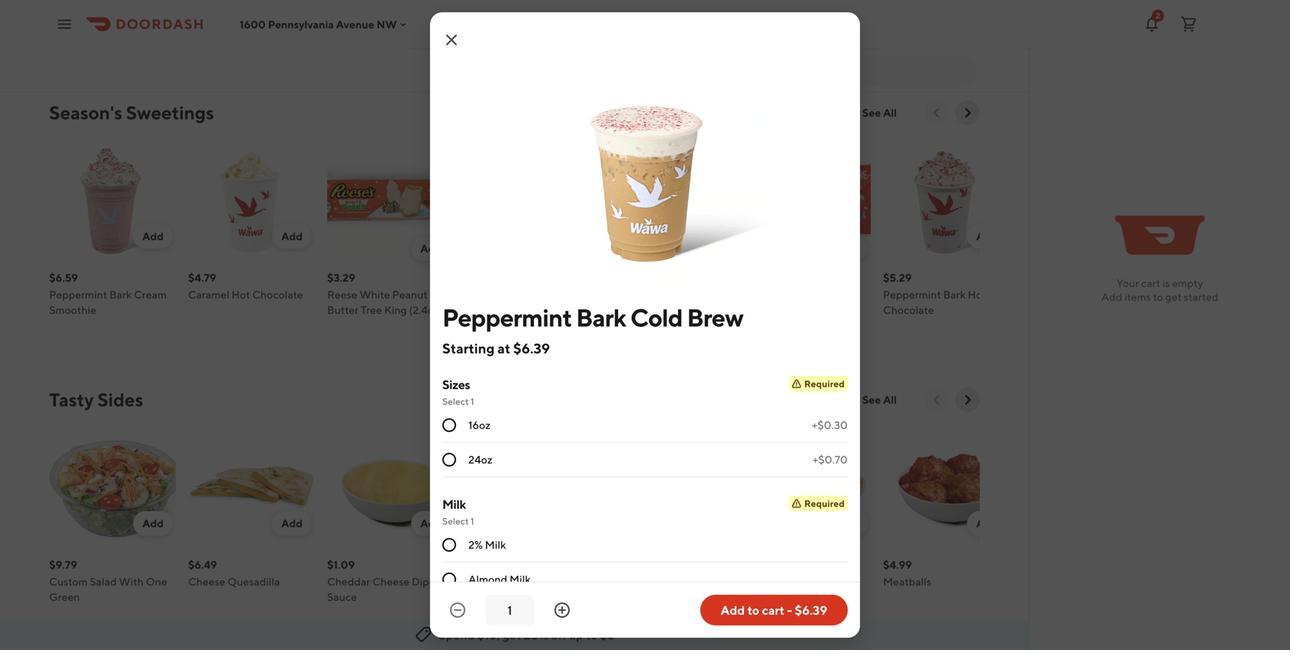 Task type: vqa. For each thing, say whether or not it's contained in the screenshot.
"2%"
yes



Task type: describe. For each thing, give the bounding box(es) containing it.
Current quantity is 1 number field
[[495, 602, 525, 619]]

cheese inside the $6.49 cheese quesadilla
[[188, 576, 225, 588]]

next button of carousel image for tasty sides
[[960, 393, 976, 408]]

see for tasty sides
[[863, 394, 881, 406]]

up
[[569, 628, 584, 643]]

0 vertical spatial hoagie
[[638, 1, 673, 14]]

one
[[146, 576, 167, 588]]

see all for tasty sides
[[863, 394, 897, 406]]

see all link for sides
[[853, 388, 906, 413]]

$5.29 peppermint bark hot chocolate
[[883, 272, 987, 316]]

$5.29
[[883, 272, 912, 284]]

$3.29 for $3.29 reese white peanut butter tree king (2.4oz)
[[327, 272, 355, 284]]

1600
[[240, 18, 266, 31]]

chipotle mac & cheese image
[[744, 425, 871, 552]]

& inside $4.99 chipotle mac & cheese
[[813, 576, 820, 588]]

items
[[1125, 291, 1151, 303]]

peppermint bark hot chocolate image
[[883, 138, 1010, 264]]

2% milk
[[469, 539, 506, 552]]

$1.09 cheddar cheese dipping sauce
[[327, 559, 451, 604]]

0 items, open order cart image
[[1180, 15, 1198, 33]]

cheddar cheese dipping sauce image
[[327, 425, 454, 552]]

chocolate inside the $4.79 caramel hot chocolate
[[252, 288, 303, 301]]

cream for $6.59 peppermint bark cream smoothie
[[134, 288, 167, 301]]

bite
[[100, 1, 120, 14]]

notification bell image
[[1143, 15, 1161, 33]]

bark for cream
[[109, 288, 132, 301]]

$3.29 haribo holiday gold bears (4oz)
[[605, 272, 705, 316]]

season's sweetings link
[[49, 101, 214, 125]]

1600 pennsylvania avenue nw button
[[240, 18, 409, 31]]

king
[[384, 304, 407, 316]]

$5
[[600, 628, 615, 643]]

tasty sides link
[[49, 388, 143, 413]]

chips
[[188, 32, 217, 45]]

honey
[[744, 1, 777, 14]]

milk select 1
[[442, 497, 474, 527]]

avenue
[[336, 18, 375, 31]]

0 horizontal spatial get
[[502, 628, 521, 643]]

& inside caramel cookies & cream smoothie
[[413, 1, 419, 14]]

cart inside your cart is empty add items to get started
[[1142, 277, 1161, 290]]

holiday for size
[[773, 288, 811, 301]]

cream for caramel cookies & cream smoothie
[[327, 17, 360, 29]]

cold inside dialog
[[631, 303, 683, 332]]

rainbow
[[466, 17, 509, 29]]

sizes group
[[442, 376, 848, 478]]

increase quantity by 1 image
[[553, 601, 572, 620]]

select for sizes
[[442, 396, 469, 407]]

$3.29 for $3.29 haribo holiday gold bears (4oz)
[[605, 272, 634, 284]]

$4.79 caramel hot chocolate
[[188, 272, 303, 301]]

cold inside $6.39 peppermint bark cold brew
[[551, 288, 575, 301]]

$4.99 meatballs
[[883, 559, 932, 588]]

brew inside $6.39 peppermint bark cold brew
[[466, 304, 492, 316]]

chipotle
[[744, 576, 787, 588]]

add for $5.29 peppermint bark hot chocolate
[[977, 230, 998, 243]]

open menu image
[[55, 15, 74, 33]]

custom
[[49, 576, 88, 588]]

bark for cold
[[526, 288, 549, 301]]

$4.99 for $4.99 chipotle mac & cheese
[[744, 559, 773, 572]]

mac
[[789, 576, 811, 588]]

$6.39 inside $6.39 peppermint bark cold brew
[[466, 272, 495, 284]]

$2.69
[[605, 559, 634, 572]]

chicken
[[475, 576, 516, 588]]

cheese inside $1.09 cheddar cheese dipping sauce
[[372, 576, 410, 588]]

$6.49
[[188, 559, 217, 572]]

candy inside trolli sour bite crawlers gummi candy (7.2 oz)
[[88, 17, 120, 29]]

season's
[[49, 102, 122, 124]]

(7.2
[[122, 17, 139, 29]]

smoked
[[779, 1, 819, 14]]

oz) for airheads xtremes rainbow berry candy bites (6 oz)
[[505, 32, 520, 45]]

lime
[[235, 17, 259, 29]]

add for $6.59 peppermint bark cream smoothie
[[142, 230, 164, 243]]

5
[[466, 576, 473, 588]]

milk for 2%
[[485, 539, 506, 552]]

previous button of carousel image
[[929, 105, 945, 121]]

reese
[[327, 288, 358, 301]]

oz) inside takis fuego hot chilli pepper & lime tortilla chips (4 oz)
[[231, 32, 246, 45]]

sizes
[[442, 378, 470, 392]]

$3.29 for $3.29 m&m holiday peanut share size (3.27oz)
[[744, 272, 773, 284]]

$4.99 for $4.99 meatballs
[[883, 559, 912, 572]]

chilli
[[269, 1, 294, 14]]

empty
[[1172, 277, 1204, 290]]

with
[[119, 576, 144, 588]]

previous button of carousel image
[[929, 393, 945, 408]]

2%
[[469, 539, 483, 552]]

caramel hot chocolate image
[[188, 138, 315, 264]]

$6.59
[[49, 272, 78, 284]]

salad
[[90, 576, 117, 588]]

trolli
[[49, 1, 73, 14]]

& inside takis fuego hot chilli pepper & lime tortilla chips (4 oz)
[[226, 17, 233, 29]]

green
[[49, 591, 80, 604]]

(4
[[219, 32, 229, 45]]

bites
[[466, 32, 491, 45]]

pennsylvania
[[268, 18, 334, 31]]

cart inside button
[[762, 603, 785, 618]]

add to cart - $6.39
[[721, 603, 828, 618]]

cheese inside $4.99 chipotle mac & cheese
[[822, 576, 859, 588]]

add inside add to cart - $6.39 button
[[721, 603, 745, 618]]

required for milk
[[805, 499, 845, 509]]

$9.79
[[49, 559, 77, 572]]

1 for sizes
[[471, 396, 474, 407]]

size
[[775, 304, 795, 316]]

$2.69 bacon
[[605, 559, 636, 588]]

all for season's sweetings
[[883, 106, 897, 119]]

pepper
[[188, 17, 224, 29]]

cheddar
[[327, 576, 370, 588]]

spend
[[439, 628, 475, 643]]

airheads
[[466, 1, 510, 14]]

(4oz)
[[635, 304, 660, 316]]

oz) for trolli sour bite crawlers gummi candy (7.2 oz)
[[141, 17, 156, 29]]

peanut for king
[[392, 288, 428, 301]]

gold
[[680, 288, 705, 301]]

add inside your cart is empty add items to get started
[[1102, 291, 1123, 303]]

-
[[787, 603, 793, 618]]

custom salad with one green image
[[49, 425, 176, 552]]

m&m
[[744, 288, 771, 301]]

add for $3.29 haribo holiday gold bears (4oz)
[[699, 242, 720, 255]]

share
[[744, 304, 772, 316]]

peppermint for $6.39
[[466, 288, 524, 301]]

takis
[[188, 1, 213, 14]]

smoothie for cookies
[[362, 17, 409, 29]]

spend $15, get 20% off up to $5
[[439, 628, 615, 643]]

bark for hot
[[944, 288, 966, 301]]

milk group
[[442, 496, 848, 651]]

chocolate inside $5.29 peppermint bark hot chocolate
[[883, 304, 934, 316]]

white
[[360, 288, 390, 301]]

italian hoagie
[[605, 1, 673, 14]]

16oz
[[469, 419, 491, 432]]



Task type: locate. For each thing, give the bounding box(es) containing it.
$6.39
[[466, 272, 495, 284], [513, 340, 550, 357], [795, 603, 828, 618]]

1 horizontal spatial $4.99
[[883, 559, 912, 572]]

0 horizontal spatial cream
[[134, 288, 167, 301]]

see all down search wawa search field
[[863, 106, 897, 119]]

1 horizontal spatial brew
[[687, 303, 743, 332]]

oz) right (4
[[231, 32, 246, 45]]

1 vertical spatial all
[[883, 394, 897, 406]]

cheese right the mac
[[822, 576, 859, 588]]

1 vertical spatial chocolate
[[883, 304, 934, 316]]

1 vertical spatial smoothie
[[49, 304, 96, 316]]

1 holiday from the left
[[641, 288, 678, 301]]

decrease quantity by 1 image
[[449, 601, 467, 620]]

3 cheese from the left
[[822, 576, 859, 588]]

select inside 'sizes select 1'
[[442, 396, 469, 407]]

0 horizontal spatial candy
[[88, 17, 120, 29]]

2 1 from the top
[[471, 516, 474, 527]]

tree
[[361, 304, 382, 316]]

cold
[[551, 288, 575, 301], [631, 303, 683, 332]]

$9.79 custom salad with one green
[[49, 559, 167, 604]]

milk up 2% milk option
[[442, 497, 466, 512]]

3 $3.29 from the left
[[744, 272, 773, 284]]

1 vertical spatial select
[[442, 516, 469, 527]]

2 vertical spatial milk
[[510, 573, 531, 586]]

0 horizontal spatial $4.99
[[744, 559, 773, 572]]

required inside milk group
[[805, 499, 845, 509]]

1 vertical spatial see all
[[863, 394, 897, 406]]

required for sizes
[[805, 379, 845, 389]]

$3.29 reese white peanut butter tree king (2.4oz)
[[327, 272, 443, 316]]

to inside button
[[748, 603, 760, 618]]

add for $4.99 meatballs
[[977, 517, 998, 530]]

hoagie down honey
[[744, 17, 779, 29]]

1 vertical spatial 1
[[471, 516, 474, 527]]

see for season's sweetings
[[863, 106, 881, 119]]

1 $3.29 from the left
[[327, 272, 355, 284]]

+$0.70
[[813, 454, 848, 466]]

get down is
[[1166, 291, 1182, 303]]

bacon
[[605, 576, 636, 588]]

1 horizontal spatial hoagie
[[744, 17, 779, 29]]

24oz
[[469, 454, 493, 466]]

peppermint up at
[[442, 303, 572, 332]]

1 vertical spatial see
[[863, 394, 881, 406]]

fuego
[[215, 1, 246, 14]]

0 vertical spatial milk
[[442, 497, 466, 512]]

strips
[[518, 576, 546, 588]]

bark inside $6.59 peppermint bark cream smoothie
[[109, 288, 132, 301]]

candy down bite
[[88, 17, 120, 29]]

required
[[805, 379, 845, 389], [805, 499, 845, 509]]

peanut
[[392, 288, 428, 301], [813, 288, 849, 301]]

$4.99 up chipotle at the bottom right of the page
[[744, 559, 773, 572]]

1 vertical spatial cream
[[134, 288, 167, 301]]

1 horizontal spatial cream
[[327, 17, 360, 29]]

0 vertical spatial see all link
[[853, 101, 906, 125]]

2 peanut from the left
[[813, 288, 849, 301]]

select down sizes
[[442, 396, 469, 407]]

milk right 2%
[[485, 539, 506, 552]]

next button of carousel image right previous button of carousel image
[[960, 105, 976, 121]]

hoagie right italian
[[638, 1, 673, 14]]

to inside your cart is empty add items to get started
[[1154, 291, 1164, 303]]

your cart is empty add items to get started
[[1102, 277, 1219, 303]]

0 horizontal spatial peanut
[[392, 288, 428, 301]]

tasty
[[49, 389, 94, 411]]

your
[[1117, 277, 1139, 290]]

0 vertical spatial cold
[[551, 288, 575, 301]]

see all
[[863, 106, 897, 119], [863, 394, 897, 406]]

$4.79
[[188, 272, 216, 284]]

cookies
[[371, 1, 410, 14]]

add
[[142, 230, 164, 243], [281, 230, 303, 243], [977, 230, 998, 243], [421, 242, 442, 255], [699, 242, 720, 255], [1102, 291, 1123, 303], [142, 517, 164, 530], [281, 517, 303, 530], [421, 517, 442, 530], [977, 517, 998, 530], [721, 603, 745, 618]]

holiday inside $3.29 m&m holiday peanut share size (3.27oz)
[[773, 288, 811, 301]]

nw
[[377, 18, 397, 31]]

select
[[442, 396, 469, 407], [442, 516, 469, 527]]

peanut up king
[[392, 288, 428, 301]]

2 $3.29 from the left
[[605, 272, 634, 284]]

& right cookies
[[413, 1, 419, 14]]

$3.29 up "haribo"
[[605, 272, 634, 284]]

meatballs
[[883, 576, 932, 588]]

0 vertical spatial cart
[[1142, 277, 1161, 290]]

$6.39 right -
[[795, 603, 828, 618]]

2 see from the top
[[863, 394, 881, 406]]

milk inside milk select 1
[[442, 497, 466, 512]]

$4.99 inside $4.99 meatballs
[[883, 559, 912, 572]]

2 holiday from the left
[[773, 288, 811, 301]]

off
[[551, 628, 567, 643]]

0 vertical spatial &
[[413, 1, 419, 14]]

select inside milk select 1
[[442, 516, 469, 527]]

next button of carousel image right previous button of carousel icon
[[960, 393, 976, 408]]

1 vertical spatial cold
[[631, 303, 683, 332]]

1 horizontal spatial candy
[[540, 17, 572, 29]]

2 vertical spatial &
[[813, 576, 820, 588]]

tasty sides
[[49, 389, 143, 411]]

hot inside takis fuego hot chilli pepper & lime tortilla chips (4 oz)
[[248, 1, 266, 14]]

0 horizontal spatial &
[[226, 17, 233, 29]]

1 up 16oz
[[471, 396, 474, 407]]

xtremes
[[512, 1, 553, 14]]

sides
[[97, 389, 143, 411]]

smoothie down "$6.59"
[[49, 304, 96, 316]]

peanut up (3.27oz)
[[813, 288, 849, 301]]

2 all from the top
[[883, 394, 897, 406]]

hot inside $5.29 peppermint bark hot chocolate
[[968, 288, 987, 301]]

peanut for (3.27oz)
[[813, 288, 849, 301]]

hoagie inside honey smoked turkey hoagie
[[744, 17, 779, 29]]

dipping
[[412, 576, 451, 588]]

0 horizontal spatial $3.29
[[327, 272, 355, 284]]

all for tasty sides
[[883, 394, 897, 406]]

cream inside caramel cookies & cream smoothie
[[327, 17, 360, 29]]

0 vertical spatial next button of carousel image
[[960, 105, 976, 121]]

all left previous button of carousel image
[[883, 106, 897, 119]]

2 horizontal spatial cheese
[[822, 576, 859, 588]]

required inside sizes group
[[805, 379, 845, 389]]

select for milk
[[442, 516, 469, 527]]

$3.29 m&m holiday peanut share size (3.27oz)
[[744, 272, 849, 316]]

oz) inside trolli sour bite crawlers gummi candy (7.2 oz)
[[141, 17, 156, 29]]

peppermint for $6.59
[[49, 288, 107, 301]]

$4.99 chipotle mac & cheese
[[744, 559, 859, 588]]

get inside your cart is empty add items to get started
[[1166, 291, 1182, 303]]

candy
[[88, 17, 120, 29], [540, 17, 572, 29]]

hot inside the $4.79 caramel hot chocolate
[[232, 288, 250, 301]]

add for $6.49 cheese quesadilla
[[281, 517, 303, 530]]

1 vertical spatial to
[[748, 603, 760, 618]]

0 vertical spatial all
[[883, 106, 897, 119]]

2 vertical spatial $6.39
[[795, 603, 828, 618]]

Search Wawa search field
[[744, 62, 965, 79]]

& down fuego
[[226, 17, 233, 29]]

to right up
[[586, 628, 598, 643]]

&
[[413, 1, 419, 14], [226, 17, 233, 29], [813, 576, 820, 588]]

to down is
[[1154, 291, 1164, 303]]

$6.59 peppermint bark cream smoothie
[[49, 272, 167, 316]]

italian
[[605, 1, 636, 14]]

2 horizontal spatial $6.39
[[795, 603, 828, 618]]

cheese down $6.49 on the left of page
[[188, 576, 225, 588]]

smoothie inside $6.59 peppermint bark cream smoothie
[[49, 304, 96, 316]]

1 candy from the left
[[88, 17, 120, 29]]

cart
[[1142, 277, 1161, 290], [762, 603, 785, 618]]

0 vertical spatial select
[[442, 396, 469, 407]]

2 required from the top
[[805, 499, 845, 509]]

cheese left dipping
[[372, 576, 410, 588]]

brew
[[687, 303, 743, 332], [466, 304, 492, 316]]

brew up starting
[[466, 304, 492, 316]]

2 see all from the top
[[863, 394, 897, 406]]

trolli sour bite crawlers gummi candy (7.2 oz)
[[49, 1, 165, 29]]

1 horizontal spatial peanut
[[813, 288, 849, 301]]

2 $4.99 from the left
[[883, 559, 912, 572]]

cream
[[327, 17, 360, 29], [134, 288, 167, 301]]

oz) right (6
[[505, 32, 520, 45]]

$6.69
[[466, 559, 495, 572]]

0 horizontal spatial chocolate
[[252, 288, 303, 301]]

caramel cookies & cream smoothie
[[327, 1, 419, 29]]

0 horizontal spatial smoothie
[[49, 304, 96, 316]]

(6
[[493, 32, 503, 45]]

1 vertical spatial $6.39
[[513, 340, 550, 357]]

cart left is
[[1142, 277, 1161, 290]]

at
[[498, 340, 511, 357]]

peppermint down $5.29
[[883, 288, 941, 301]]

0 horizontal spatial cheese
[[188, 576, 225, 588]]

0 vertical spatial 1
[[471, 396, 474, 407]]

holiday
[[641, 288, 678, 301], [773, 288, 811, 301]]

holiday for (4oz)
[[641, 288, 678, 301]]

see all link down search wawa search field
[[853, 101, 906, 125]]

$3.29 inside $3.29 reese white peanut butter tree king (2.4oz)
[[327, 272, 355, 284]]

see all for season's sweetings
[[863, 106, 897, 119]]

0 vertical spatial see all
[[863, 106, 897, 119]]

holiday up size
[[773, 288, 811, 301]]

see all link
[[853, 101, 906, 125], [853, 388, 906, 413]]

add for $9.79 custom salad with one green
[[142, 517, 164, 530]]

1 vertical spatial see all link
[[853, 388, 906, 413]]

20%
[[524, 628, 549, 643]]

2 select from the top
[[442, 516, 469, 527]]

& right the mac
[[813, 576, 820, 588]]

peppermint
[[49, 288, 107, 301], [466, 288, 524, 301], [883, 288, 941, 301], [442, 303, 572, 332]]

bark inside dialog
[[576, 303, 626, 332]]

add to cart - $6.39 button
[[701, 595, 848, 626]]

meatballs image
[[883, 425, 1010, 552]]

butter
[[327, 304, 359, 316]]

(2.4oz)
[[409, 304, 443, 316]]

peanut inside $3.29 reese white peanut butter tree king (2.4oz)
[[392, 288, 428, 301]]

1 vertical spatial get
[[502, 628, 521, 643]]

oz) down crawlers
[[141, 17, 156, 29]]

peppermint down "$6.59"
[[49, 288, 107, 301]]

oz) inside airheads xtremes rainbow berry candy bites (6 oz)
[[505, 32, 520, 45]]

2% Milk radio
[[442, 538, 456, 552]]

1 horizontal spatial cheese
[[372, 576, 410, 588]]

0 vertical spatial chocolate
[[252, 288, 303, 301]]

2 brew from the left
[[466, 304, 492, 316]]

1 inside 'sizes select 1'
[[471, 396, 474, 407]]

milk right almond
[[510, 573, 531, 586]]

1 inside milk select 1
[[471, 516, 474, 527]]

2 horizontal spatial to
[[1154, 291, 1164, 303]]

1 see all from the top
[[863, 106, 897, 119]]

$1.09
[[327, 559, 355, 572]]

2 horizontal spatial oz)
[[505, 32, 520, 45]]

0 vertical spatial get
[[1166, 291, 1182, 303]]

1 all from the top
[[883, 106, 897, 119]]

None radio
[[442, 419, 456, 432], [442, 453, 456, 467], [442, 419, 456, 432], [442, 453, 456, 467]]

see down search wawa search field
[[863, 106, 881, 119]]

0 horizontal spatial holiday
[[641, 288, 678, 301]]

1 horizontal spatial caramel
[[327, 1, 369, 14]]

see all link left previous button of carousel icon
[[853, 388, 906, 413]]

0 horizontal spatial oz)
[[141, 17, 156, 29]]

2 vertical spatial to
[[586, 628, 598, 643]]

2 cheese from the left
[[372, 576, 410, 588]]

add for $4.79 caramel hot chocolate
[[281, 230, 303, 243]]

0 vertical spatial cream
[[327, 17, 360, 29]]

1 horizontal spatial oz)
[[231, 32, 246, 45]]

holiday inside $3.29 haribo holiday gold bears (4oz)
[[641, 288, 678, 301]]

peanut inside $3.29 m&m holiday peanut share size (3.27oz)
[[813, 288, 849, 301]]

$4.99 inside $4.99 chipotle mac & cheese
[[744, 559, 773, 572]]

1 see from the top
[[863, 106, 881, 119]]

$6.49 cheese quesadilla
[[188, 559, 280, 588]]

peppermint inside $5.29 peppermint bark hot chocolate
[[883, 288, 941, 301]]

1 vertical spatial &
[[226, 17, 233, 29]]

smoothie
[[362, 17, 409, 29], [49, 304, 96, 316]]

smoothie inside caramel cookies & cream smoothie
[[362, 17, 409, 29]]

oz)
[[141, 17, 156, 29], [231, 32, 246, 45], [505, 32, 520, 45]]

all left previous button of carousel icon
[[883, 394, 897, 406]]

2 next button of carousel image from the top
[[960, 393, 976, 408]]

see all link for sweetings
[[853, 101, 906, 125]]

$6.69 5 chicken strips
[[466, 559, 546, 588]]

1600 pennsylvania avenue nw
[[240, 18, 397, 31]]

cold up peppermint bark cold brew
[[551, 288, 575, 301]]

caramel up avenue
[[327, 1, 369, 14]]

1 vertical spatial caramel
[[188, 288, 230, 301]]

peppermint bark cold brew
[[442, 303, 743, 332]]

0 horizontal spatial caramel
[[188, 288, 230, 301]]

bark inside $6.39 peppermint bark cold brew
[[526, 288, 549, 301]]

add for $3.29 reese white peanut butter tree king (2.4oz)
[[421, 242, 442, 255]]

starting
[[442, 340, 495, 357]]

peppermint inside $6.39 peppermint bark cold brew
[[466, 288, 524, 301]]

2 horizontal spatial &
[[813, 576, 820, 588]]

add for $1.09 cheddar cheese dipping sauce
[[421, 517, 442, 530]]

0 horizontal spatial cart
[[762, 603, 785, 618]]

caramel inside the $4.79 caramel hot chocolate
[[188, 288, 230, 301]]

0 vertical spatial caramel
[[327, 1, 369, 14]]

cold down "haribo"
[[631, 303, 683, 332]]

2 horizontal spatial milk
[[510, 573, 531, 586]]

chocolate left reese
[[252, 288, 303, 301]]

0 vertical spatial required
[[805, 379, 845, 389]]

1 1 from the top
[[471, 396, 474, 407]]

1 vertical spatial required
[[805, 499, 845, 509]]

brew down gold
[[687, 303, 743, 332]]

almond milk
[[469, 573, 531, 586]]

0 vertical spatial to
[[1154, 291, 1164, 303]]

crawlers
[[122, 1, 165, 14]]

1 horizontal spatial $3.29
[[605, 272, 634, 284]]

$6.39 up starting
[[466, 272, 495, 284]]

$3.29 up reese
[[327, 272, 355, 284]]

next button of carousel image for season's sweetings
[[960, 105, 976, 121]]

see all left previous button of carousel icon
[[863, 394, 897, 406]]

5 chicken strips image
[[466, 425, 593, 552]]

1 vertical spatial cart
[[762, 603, 785, 618]]

peppermint bark cold brew dialog
[[430, 12, 860, 651]]

peppermint up starting at $6.39
[[466, 288, 524, 301]]

$6.39 peppermint bark cold brew
[[466, 272, 575, 316]]

0 horizontal spatial to
[[586, 628, 598, 643]]

to for get
[[1154, 291, 1164, 303]]

1 up 2%
[[471, 516, 474, 527]]

gummi
[[49, 17, 85, 29]]

cream inside $6.59 peppermint bark cream smoothie
[[134, 288, 167, 301]]

$15,
[[477, 628, 500, 643]]

to for $5
[[586, 628, 598, 643]]

close undefined image
[[442, 31, 461, 49]]

peppermint inside dialog
[[442, 303, 572, 332]]

$4.99
[[744, 559, 773, 572], [883, 559, 912, 572]]

sauce
[[327, 591, 357, 604]]

$3.29 up m&m
[[744, 272, 773, 284]]

haribo
[[605, 288, 638, 301]]

bark
[[109, 288, 132, 301], [526, 288, 549, 301], [944, 288, 966, 301], [576, 303, 626, 332]]

0 horizontal spatial $6.39
[[466, 272, 495, 284]]

1 horizontal spatial &
[[413, 1, 419, 14]]

1 horizontal spatial get
[[1166, 291, 1182, 303]]

next button of carousel image
[[960, 105, 976, 121], [960, 393, 976, 408]]

1 horizontal spatial milk
[[485, 539, 506, 552]]

required up the +$0.30
[[805, 379, 845, 389]]

brew inside dialog
[[687, 303, 743, 332]]

candy down xtremes
[[540, 17, 572, 29]]

1 horizontal spatial smoothie
[[362, 17, 409, 29]]

$6.39 inside button
[[795, 603, 828, 618]]

1 horizontal spatial holiday
[[773, 288, 811, 301]]

1 brew from the left
[[687, 303, 743, 332]]

1 $4.99 from the left
[[744, 559, 773, 572]]

1 select from the top
[[442, 396, 469, 407]]

cheese
[[188, 576, 225, 588], [372, 576, 410, 588], [822, 576, 859, 588]]

peppermint for $5.29
[[883, 288, 941, 301]]

caramel inside caramel cookies & cream smoothie
[[327, 1, 369, 14]]

chocolate down $5.29
[[883, 304, 934, 316]]

1 cheese from the left
[[188, 576, 225, 588]]

bacon image
[[605, 425, 732, 552]]

0 vertical spatial smoothie
[[362, 17, 409, 29]]

1 for milk
[[471, 516, 474, 527]]

0 horizontal spatial hoagie
[[638, 1, 673, 14]]

peppermint bark cream smoothie image
[[49, 138, 176, 264]]

required down +$0.70
[[805, 499, 845, 509]]

see
[[863, 106, 881, 119], [863, 394, 881, 406]]

1 vertical spatial hoagie
[[744, 17, 779, 29]]

2 horizontal spatial $3.29
[[744, 272, 773, 284]]

hot for caramel
[[232, 288, 250, 301]]

cheese quesadilla image
[[188, 425, 315, 552]]

1 horizontal spatial $6.39
[[513, 340, 550, 357]]

to down chipotle at the bottom right of the page
[[748, 603, 760, 618]]

1 horizontal spatial cart
[[1142, 277, 1161, 290]]

hot for fuego
[[248, 1, 266, 14]]

peppermint inside $6.59 peppermint bark cream smoothie
[[49, 288, 107, 301]]

0 horizontal spatial milk
[[442, 497, 466, 512]]

candy inside airheads xtremes rainbow berry candy bites (6 oz)
[[540, 17, 572, 29]]

0 vertical spatial $6.39
[[466, 272, 495, 284]]

$3.29 inside $3.29 haribo holiday gold bears (4oz)
[[605, 272, 634, 284]]

$3.29 inside $3.29 m&m holiday peanut share size (3.27oz)
[[744, 272, 773, 284]]

0 vertical spatial see
[[863, 106, 881, 119]]

almond
[[469, 573, 508, 586]]

1 vertical spatial milk
[[485, 539, 506, 552]]

1 vertical spatial next button of carousel image
[[960, 393, 976, 408]]

haribo holiday gold bears (4oz) image
[[605, 138, 732, 264]]

see left previous button of carousel icon
[[863, 394, 881, 406]]

0 horizontal spatial brew
[[466, 304, 492, 316]]

2
[[1156, 11, 1161, 20]]

1 horizontal spatial to
[[748, 603, 760, 618]]

smoothie for peppermint
[[49, 304, 96, 316]]

milk for almond
[[510, 573, 531, 586]]

1 horizontal spatial cold
[[631, 303, 683, 332]]

0 horizontal spatial cold
[[551, 288, 575, 301]]

1 peanut from the left
[[392, 288, 428, 301]]

1 next button of carousel image from the top
[[960, 105, 976, 121]]

get right $15,
[[502, 628, 521, 643]]

$6.39 right at
[[513, 340, 550, 357]]

caramel
[[327, 1, 369, 14], [188, 288, 230, 301]]

started
[[1184, 291, 1219, 303]]

1 required from the top
[[805, 379, 845, 389]]

2 candy from the left
[[540, 17, 572, 29]]

is
[[1163, 277, 1170, 290]]

berry
[[512, 17, 538, 29]]

sizes select 1
[[442, 378, 474, 407]]

m&m holiday peanut share size (3.27oz) image
[[744, 138, 871, 264]]

cart left -
[[762, 603, 785, 618]]

holiday up (4oz)
[[641, 288, 678, 301]]

1 horizontal spatial chocolate
[[883, 304, 934, 316]]

reese white peanut butter tree king (2.4oz) image
[[327, 138, 454, 264]]

$4.99 up meatballs
[[883, 559, 912, 572]]

caramel down $4.79 at the left of the page
[[188, 288, 230, 301]]

Almond Milk radio
[[442, 573, 456, 587]]

2 see all link from the top
[[853, 388, 906, 413]]

smoothie down cookies
[[362, 17, 409, 29]]

bark inside $5.29 peppermint bark hot chocolate
[[944, 288, 966, 301]]

1 see all link from the top
[[853, 101, 906, 125]]

select up 2% milk option
[[442, 516, 469, 527]]

season's sweetings
[[49, 102, 214, 124]]



